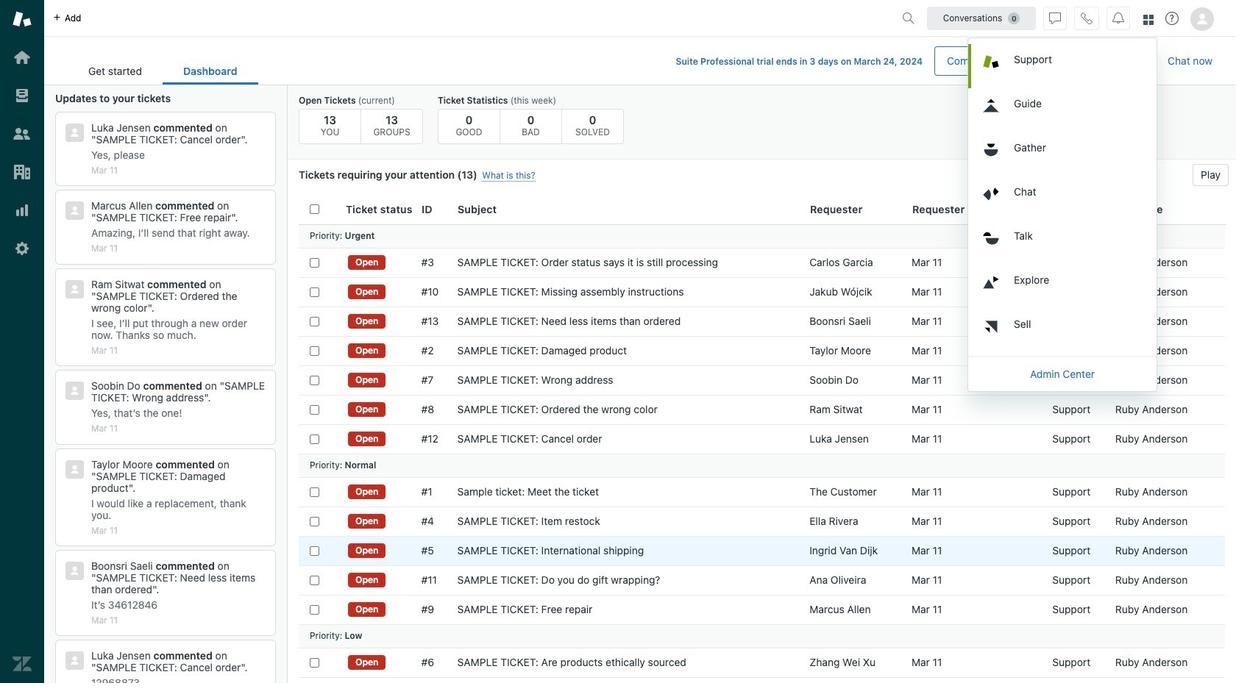 Task type: describe. For each thing, give the bounding box(es) containing it.
get started image
[[13, 48, 32, 67]]

button displays agent's chat status as invisible. image
[[1050, 12, 1061, 24]]

notifications image
[[1113, 12, 1125, 24]]

customers image
[[13, 124, 32, 144]]

get help image
[[1166, 12, 1179, 25]]

zendesk support image
[[13, 10, 32, 29]]

zendesk image
[[13, 655, 32, 674]]

zendesk products image
[[1144, 14, 1154, 25]]

organizations image
[[13, 163, 32, 182]]



Task type: vqa. For each thing, say whether or not it's contained in the screenshot.
Reporting icon
yes



Task type: locate. For each thing, give the bounding box(es) containing it.
tab list
[[68, 57, 258, 85]]

views image
[[13, 86, 32, 105]]

Select All Tickets checkbox
[[310, 205, 319, 214]]

None checkbox
[[310, 258, 319, 268], [310, 317, 319, 326], [310, 376, 319, 385], [310, 488, 319, 497], [310, 517, 319, 527], [310, 547, 319, 556], [310, 576, 319, 586], [310, 605, 319, 615], [310, 258, 319, 268], [310, 317, 319, 326], [310, 376, 319, 385], [310, 488, 319, 497], [310, 517, 319, 527], [310, 547, 319, 556], [310, 576, 319, 586], [310, 605, 319, 615]]

admin image
[[13, 239, 32, 258]]

grid
[[288, 195, 1237, 684]]

March 24, 2024 text field
[[854, 56, 923, 67]]

reporting image
[[13, 201, 32, 220]]

tab
[[68, 57, 163, 85]]

main element
[[0, 0, 44, 684]]

None checkbox
[[310, 287, 319, 297], [310, 346, 319, 356], [310, 405, 319, 415], [310, 435, 319, 444], [310, 658, 319, 668], [310, 287, 319, 297], [310, 346, 319, 356], [310, 405, 319, 415], [310, 435, 319, 444], [310, 658, 319, 668]]



